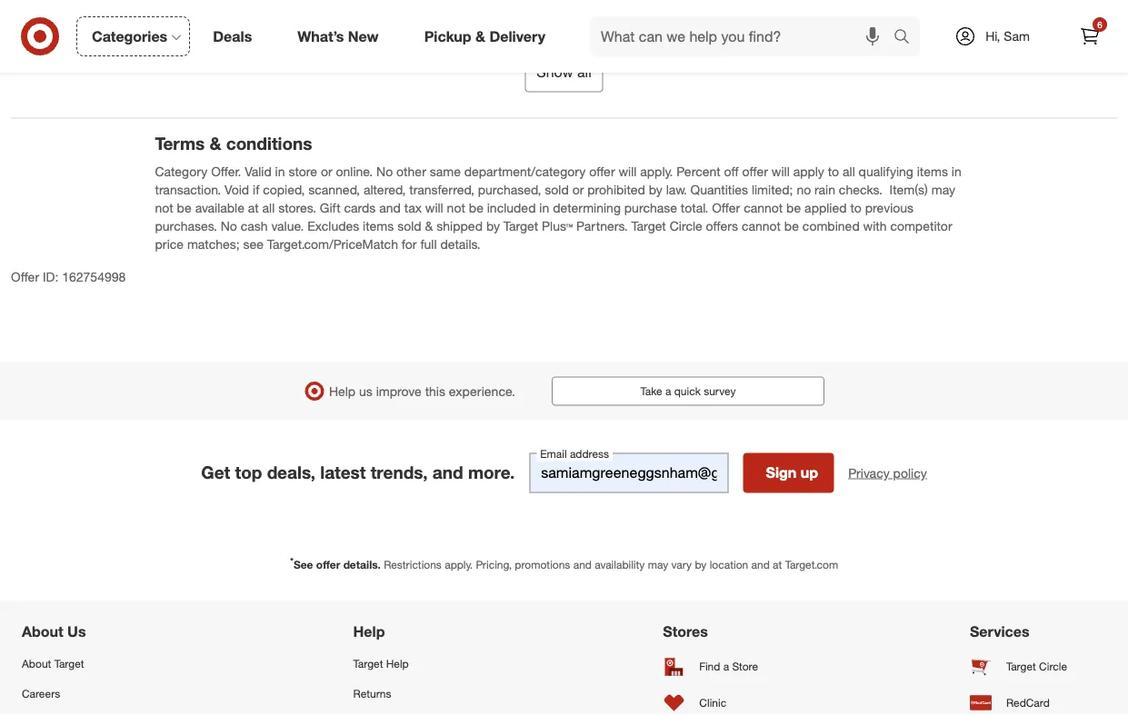 Task type: locate. For each thing, give the bounding box(es) containing it.
target up redcard
[[1007, 660, 1037, 674]]

a right the take
[[666, 385, 672, 398]]

1 horizontal spatial not
[[447, 200, 466, 215]]

pickup
[[424, 27, 472, 45]]

help
[[329, 383, 356, 399], [353, 624, 385, 641], [386, 657, 409, 671]]

sam
[[1005, 28, 1030, 44]]

in up 'competitor' in the right of the page
[[952, 163, 962, 179]]

offer
[[590, 163, 615, 179], [743, 163, 769, 179], [316, 558, 340, 572]]

or up scanned,
[[321, 163, 333, 179]]

0 horizontal spatial details.
[[344, 558, 381, 572]]

what's new link
[[282, 16, 402, 56]]

at up cash
[[248, 200, 259, 215]]

all right show
[[578, 63, 592, 81]]

offers
[[706, 218, 739, 234]]

not
[[155, 200, 173, 215], [447, 200, 466, 215]]

not up purchases.
[[155, 200, 173, 215]]

0 vertical spatial details.
[[441, 236, 481, 252]]

1 vertical spatial by
[[487, 218, 500, 234]]

by down included at left top
[[487, 218, 500, 234]]

no up altered,
[[377, 163, 393, 179]]

0 vertical spatial to
[[828, 163, 840, 179]]

full
[[421, 236, 437, 252]]

will down transferred,
[[426, 200, 444, 215]]

2 horizontal spatial all
[[843, 163, 856, 179]]

0 horizontal spatial sold
[[398, 218, 422, 234]]

1 vertical spatial &
[[210, 133, 221, 154]]

not up shipped
[[447, 200, 466, 215]]

prohibited
[[588, 181, 646, 197]]

or
[[321, 163, 333, 179], [573, 181, 584, 197]]

1 horizontal spatial offer
[[712, 200, 741, 215]]

0 horizontal spatial will
[[426, 200, 444, 215]]

1 not from the left
[[155, 200, 173, 215]]

may inside * see offer details. restrictions apply. pricing, promotions and availability may vary by location and at target.com
[[648, 558, 669, 572]]

1 horizontal spatial at
[[773, 558, 783, 572]]

0 horizontal spatial items
[[363, 218, 394, 234]]

offer left id:
[[11, 269, 39, 285]]

apply
[[794, 163, 825, 179]]

2 horizontal spatial offer
[[743, 163, 769, 179]]

this
[[425, 383, 446, 399]]

& right pickup
[[476, 27, 486, 45]]

about for about us
[[22, 624, 63, 641]]

copied,
[[263, 181, 305, 197]]

sold up determining
[[545, 181, 569, 197]]

offer.
[[211, 163, 241, 179]]

0 vertical spatial may
[[932, 181, 956, 197]]

competitor
[[891, 218, 953, 234]]

in up plus™
[[540, 200, 550, 215]]

1 horizontal spatial a
[[724, 660, 730, 674]]

cannot
[[744, 200, 783, 215], [742, 218, 781, 234]]

will up limited;
[[772, 163, 790, 179]]

0 vertical spatial help
[[329, 383, 356, 399]]

and down altered,
[[380, 200, 401, 215]]

0 vertical spatial offer
[[712, 200, 741, 215]]

pickup & delivery
[[424, 27, 546, 45]]

about
[[22, 624, 63, 641], [22, 657, 51, 671]]

1 horizontal spatial no
[[377, 163, 393, 179]]

1 vertical spatial circle
[[1040, 660, 1068, 674]]

*
[[290, 556, 294, 567]]

to down checks.
[[851, 200, 862, 215]]

may right the "item(s)"
[[932, 181, 956, 197]]

scanned,
[[309, 181, 360, 197]]

id:
[[43, 269, 59, 285]]

1 vertical spatial a
[[724, 660, 730, 674]]

help up target help
[[353, 624, 385, 641]]

all up checks.
[[843, 163, 856, 179]]

0 horizontal spatial by
[[487, 218, 500, 234]]

about us
[[22, 624, 86, 641]]

0 vertical spatial &
[[476, 27, 486, 45]]

all
[[578, 63, 592, 81], [843, 163, 856, 179], [262, 200, 275, 215]]

0 vertical spatial or
[[321, 163, 333, 179]]

by
[[649, 181, 663, 197], [487, 218, 500, 234], [695, 558, 707, 572]]

1 vertical spatial to
[[851, 200, 862, 215]]

altered,
[[364, 181, 406, 197]]

0 horizontal spatial in
[[275, 163, 285, 179]]

items
[[918, 163, 949, 179], [363, 218, 394, 234]]

0 horizontal spatial may
[[648, 558, 669, 572]]

1 vertical spatial apply.
[[445, 558, 473, 572]]

0 vertical spatial a
[[666, 385, 672, 398]]

in up copied,
[[275, 163, 285, 179]]

0 horizontal spatial a
[[666, 385, 672, 398]]

0 vertical spatial by
[[649, 181, 663, 197]]

1 vertical spatial items
[[363, 218, 394, 234]]

offer up prohibited
[[590, 163, 615, 179]]

transferred,
[[410, 181, 475, 197]]

see
[[294, 558, 313, 572]]

will
[[619, 163, 637, 179], [772, 163, 790, 179], [426, 200, 444, 215]]

offer
[[712, 200, 741, 215], [11, 269, 39, 285]]

0 horizontal spatial all
[[262, 200, 275, 215]]

or up determining
[[573, 181, 584, 197]]

new
[[348, 27, 379, 45]]

target down included at left top
[[504, 218, 539, 234]]

0 vertical spatial cannot
[[744, 200, 783, 215]]

& up offer. at the top of page
[[210, 133, 221, 154]]

offer right off
[[743, 163, 769, 179]]

apply. up law. on the top right of the page
[[641, 163, 673, 179]]

2 vertical spatial all
[[262, 200, 275, 215]]

qualifying
[[859, 163, 914, 179]]

by up purchase at the top right of the page
[[649, 181, 663, 197]]

What can we help you find? suggestions appear below search field
[[590, 16, 899, 56]]

1 vertical spatial at
[[773, 558, 783, 572]]

1 vertical spatial or
[[573, 181, 584, 197]]

percent
[[677, 163, 721, 179]]

purchase
[[625, 200, 678, 215]]

target.com/pricematch
[[267, 236, 398, 252]]

see
[[243, 236, 264, 252]]

price
[[155, 236, 184, 252]]

all up cash
[[262, 200, 275, 215]]

latest
[[320, 463, 366, 483]]

2 vertical spatial help
[[386, 657, 409, 671]]

6 link
[[1071, 16, 1111, 56]]

about up the about target at the bottom left of page
[[22, 624, 63, 641]]

sold up for
[[398, 218, 422, 234]]

0 horizontal spatial not
[[155, 200, 173, 215]]

items up the "item(s)"
[[918, 163, 949, 179]]

1 horizontal spatial &
[[425, 218, 433, 234]]

terms & conditions category offer. valid in store or online. no other same department/category offer will apply. percent off offer will apply to all qualifying items in transaction. void if copied, scanned, altered, transferred, purchased, sold or prohibited by law. quantities limited; no rain checks.  item(s) may not be available at all stores. gift cards and tax will not be included in determining purchase total. offer cannot be applied to previous purchases. no cash value. excludes items sold & shipped by target plus™ partners. target circle offers cannot be combined with competitor price matches; see target.com/pricematch for full details.
[[155, 133, 966, 252]]

offer up offers
[[712, 200, 741, 215]]

None text field
[[530, 453, 729, 493]]

2 vertical spatial by
[[695, 558, 707, 572]]

get
[[201, 463, 230, 483]]

and left more.
[[433, 463, 464, 483]]

* see offer details. restrictions apply. pricing, promotions and availability may vary by location and at target.com
[[290, 556, 839, 572]]

find a store
[[700, 660, 759, 674]]

circle down total.
[[670, 218, 703, 234]]

show
[[537, 63, 574, 81]]

1 about from the top
[[22, 624, 63, 641]]

details. inside * see offer details. restrictions apply. pricing, promotions and availability may vary by location and at target.com
[[344, 558, 381, 572]]

1 horizontal spatial offer
[[590, 163, 615, 179]]

terms
[[155, 133, 205, 154]]

experience.
[[449, 383, 516, 399]]

1 vertical spatial all
[[843, 163, 856, 179]]

no
[[797, 181, 812, 197]]

categories link
[[76, 16, 190, 56]]

with
[[864, 218, 887, 234]]

1 horizontal spatial may
[[932, 181, 956, 197]]

0 horizontal spatial offer
[[316, 558, 340, 572]]

circle up redcard link
[[1040, 660, 1068, 674]]

0 vertical spatial items
[[918, 163, 949, 179]]

policy
[[894, 465, 928, 481]]

1 horizontal spatial apply.
[[641, 163, 673, 179]]

to up 'rain'
[[828, 163, 840, 179]]

be
[[177, 200, 192, 215], [469, 200, 484, 215], [787, 200, 802, 215], [785, 218, 800, 234]]

transaction.
[[155, 181, 221, 197]]

no down 'available'
[[221, 218, 237, 234]]

off
[[725, 163, 739, 179]]

may inside terms & conditions category offer. valid in store or online. no other same department/category offer will apply. percent off offer will apply to all qualifying items in transaction. void if copied, scanned, altered, transferred, purchased, sold or prohibited by law. quantities limited; no rain checks.  item(s) may not be available at all stores. gift cards and tax will not be included in determining purchase total. offer cannot be applied to previous purchases. no cash value. excludes items sold & shipped by target plus™ partners. target circle offers cannot be combined with competitor price matches; see target.com/pricematch for full details.
[[932, 181, 956, 197]]

& up full
[[425, 218, 433, 234]]

cards
[[344, 200, 376, 215]]

& inside 'link'
[[476, 27, 486, 45]]

purchases.
[[155, 218, 217, 234]]

location
[[710, 558, 749, 572]]

0 horizontal spatial circle
[[670, 218, 703, 234]]

show all link
[[525, 52, 604, 92]]

sign up
[[766, 464, 819, 482]]

1 vertical spatial about
[[22, 657, 51, 671]]

department/category
[[465, 163, 586, 179]]

services
[[971, 624, 1030, 641]]

help left us
[[329, 383, 356, 399]]

will up prohibited
[[619, 163, 637, 179]]

offer right the see
[[316, 558, 340, 572]]

1 vertical spatial details.
[[344, 558, 381, 572]]

1 horizontal spatial all
[[578, 63, 592, 81]]

target help link
[[353, 649, 469, 679]]

2 horizontal spatial &
[[476, 27, 486, 45]]

0 vertical spatial about
[[22, 624, 63, 641]]

apply. left pricing,
[[445, 558, 473, 572]]

2 not from the left
[[447, 200, 466, 215]]

details. inside terms & conditions category offer. valid in store or online. no other same department/category offer will apply. percent off offer will apply to all qualifying items in transaction. void if copied, scanned, altered, transferred, purchased, sold or prohibited by law. quantities limited; no rain checks.  item(s) may not be available at all stores. gift cards and tax will not be included in determining purchase total. offer cannot be applied to previous purchases. no cash value. excludes items sold & shipped by target plus™ partners. target circle offers cannot be combined with competitor price matches; see target.com/pricematch for full details.
[[441, 236, 481, 252]]

details. left restrictions
[[344, 558, 381, 572]]

1 horizontal spatial circle
[[1040, 660, 1068, 674]]

details. down shipped
[[441, 236, 481, 252]]

offer inside * see offer details. restrictions apply. pricing, promotions and availability may vary by location and at target.com
[[316, 558, 340, 572]]

help up returns link
[[386, 657, 409, 671]]

may
[[932, 181, 956, 197], [648, 558, 669, 572]]

and inside terms & conditions category offer. valid in store or online. no other same department/category offer will apply. percent off offer will apply to all qualifying items in transaction. void if copied, scanned, altered, transferred, purchased, sold or prohibited by law. quantities limited; no rain checks.  item(s) may not be available at all stores. gift cards and tax will not be included in determining purchase total. offer cannot be applied to previous purchases. no cash value. excludes items sold & shipped by target plus™ partners. target circle offers cannot be combined with competitor price matches; see target.com/pricematch for full details.
[[380, 200, 401, 215]]

items down the cards
[[363, 218, 394, 234]]

2 horizontal spatial in
[[952, 163, 962, 179]]

at left target.com
[[773, 558, 783, 572]]

1 vertical spatial help
[[353, 624, 385, 641]]

same
[[430, 163, 461, 179]]

sign up button
[[743, 453, 834, 493]]

help for help us improve this experience.
[[329, 383, 356, 399]]

0 horizontal spatial offer
[[11, 269, 39, 285]]

0 horizontal spatial no
[[221, 218, 237, 234]]

2 about from the top
[[22, 657, 51, 671]]

for
[[402, 236, 417, 252]]

hi,
[[986, 28, 1001, 44]]

0 vertical spatial at
[[248, 200, 259, 215]]

more.
[[468, 463, 515, 483]]

offer inside terms & conditions category offer. valid in store or online. no other same department/category offer will apply. percent off offer will apply to all qualifying items in transaction. void if copied, scanned, altered, transferred, purchased, sold or prohibited by law. quantities limited; no rain checks.  item(s) may not be available at all stores. gift cards and tax will not be included in determining purchase total. offer cannot be applied to previous purchases. no cash value. excludes items sold & shipped by target plus™ partners. target circle offers cannot be combined with competitor price matches; see target.com/pricematch for full details.
[[712, 200, 741, 215]]

may left vary
[[648, 558, 669, 572]]

at inside terms & conditions category offer. valid in store or online. no other same department/category offer will apply. percent off offer will apply to all qualifying items in transaction. void if copied, scanned, altered, transferred, purchased, sold or prohibited by law. quantities limited; no rain checks.  item(s) may not be available at all stores. gift cards and tax will not be included in determining purchase total. offer cannot be applied to previous purchases. no cash value. excludes items sold & shipped by target plus™ partners. target circle offers cannot be combined with competitor price matches; see target.com/pricematch for full details.
[[248, 200, 259, 215]]

about up careers
[[22, 657, 51, 671]]

a right find
[[724, 660, 730, 674]]

0 vertical spatial circle
[[670, 218, 703, 234]]

1 horizontal spatial sold
[[545, 181, 569, 197]]

by right vary
[[695, 558, 707, 572]]

0 vertical spatial no
[[377, 163, 393, 179]]

0 vertical spatial sold
[[545, 181, 569, 197]]

0 vertical spatial apply.
[[641, 163, 673, 179]]

1 vertical spatial may
[[648, 558, 669, 572]]

gift
[[320, 200, 341, 215]]

limited;
[[752, 181, 794, 197]]

1 horizontal spatial details.
[[441, 236, 481, 252]]

apply. inside * see offer details. restrictions apply. pricing, promotions and availability may vary by location and at target.com
[[445, 558, 473, 572]]

offer id: 162754998
[[11, 269, 126, 285]]

in
[[275, 163, 285, 179], [952, 163, 962, 179], [540, 200, 550, 215]]

2 horizontal spatial by
[[695, 558, 707, 572]]

0 horizontal spatial apply.
[[445, 558, 473, 572]]

pickup & delivery link
[[409, 16, 569, 56]]

1 horizontal spatial in
[[540, 200, 550, 215]]

0 horizontal spatial &
[[210, 133, 221, 154]]

sold
[[545, 181, 569, 197], [398, 218, 422, 234]]

0 horizontal spatial at
[[248, 200, 259, 215]]

a inside button
[[666, 385, 672, 398]]

help for help
[[353, 624, 385, 641]]

no
[[377, 163, 393, 179], [221, 218, 237, 234]]



Task type: describe. For each thing, give the bounding box(es) containing it.
target help
[[353, 657, 409, 671]]

matches;
[[187, 236, 240, 252]]

if
[[253, 181, 260, 197]]

0 horizontal spatial to
[[828, 163, 840, 179]]

law.
[[666, 181, 687, 197]]

6
[[1098, 19, 1103, 30]]

vary
[[672, 558, 692, 572]]

search
[[886, 29, 930, 47]]

target down us
[[54, 657, 84, 671]]

purchased,
[[478, 181, 542, 197]]

plus™
[[542, 218, 573, 234]]

delivery
[[490, 27, 546, 45]]

162754998
[[62, 269, 126, 285]]

item(s)
[[890, 181, 929, 197]]

redcard link
[[971, 685, 1107, 716]]

clinic
[[700, 697, 727, 710]]

careers link
[[22, 679, 159, 709]]

1 horizontal spatial by
[[649, 181, 663, 197]]

get top deals, latest trends, and more.
[[201, 463, 515, 483]]

redcard
[[1007, 697, 1050, 710]]

cash
[[241, 218, 268, 234]]

and right location
[[752, 558, 770, 572]]

& for pickup
[[476, 27, 486, 45]]

deals link
[[198, 16, 275, 56]]

partners.
[[577, 218, 628, 234]]

search button
[[886, 16, 930, 60]]

find a store link
[[663, 649, 776, 685]]

applied
[[805, 200, 847, 215]]

tax
[[405, 200, 422, 215]]

us
[[359, 383, 373, 399]]

valid
[[245, 163, 272, 179]]

& for terms
[[210, 133, 221, 154]]

returns link
[[353, 679, 469, 709]]

top
[[235, 463, 262, 483]]

2 horizontal spatial will
[[772, 163, 790, 179]]

a for take
[[666, 385, 672, 398]]

and left availability
[[574, 558, 592, 572]]

quantities
[[691, 181, 749, 197]]

1 horizontal spatial to
[[851, 200, 862, 215]]

1 vertical spatial cannot
[[742, 218, 781, 234]]

take a quick survey
[[641, 385, 736, 398]]

survey
[[704, 385, 736, 398]]

trends,
[[371, 463, 428, 483]]

void
[[225, 181, 249, 197]]

us
[[67, 624, 86, 641]]

checks.
[[839, 181, 883, 197]]

1 vertical spatial offer
[[11, 269, 39, 285]]

deals
[[213, 27, 252, 45]]

0 horizontal spatial or
[[321, 163, 333, 179]]

hi, sam
[[986, 28, 1030, 44]]

total.
[[681, 200, 709, 215]]

1 horizontal spatial will
[[619, 163, 637, 179]]

returns
[[353, 687, 392, 701]]

privacy
[[849, 465, 890, 481]]

1 vertical spatial no
[[221, 218, 237, 234]]

help us improve this experience.
[[329, 383, 516, 399]]

target up the returns
[[353, 657, 383, 671]]

other
[[397, 163, 426, 179]]

determining
[[553, 200, 621, 215]]

privacy policy link
[[849, 464, 928, 482]]

target down purchase at the top right of the page
[[632, 218, 667, 234]]

target.com
[[786, 558, 839, 572]]

circle inside "link"
[[1040, 660, 1068, 674]]

privacy policy
[[849, 465, 928, 481]]

online.
[[336, 163, 373, 179]]

target circle link
[[971, 649, 1107, 685]]

clinic link
[[663, 685, 776, 716]]

0 vertical spatial all
[[578, 63, 592, 81]]

conditions
[[226, 133, 312, 154]]

circle inside terms & conditions category offer. valid in store or online. no other same department/category offer will apply. percent off offer will apply to all qualifying items in transaction. void if copied, scanned, altered, transferred, purchased, sold or prohibited by law. quantities limited; no rain checks.  item(s) may not be available at all stores. gift cards and tax will not be included in determining purchase total. offer cannot be applied to previous purchases. no cash value. excludes items sold & shipped by target plus™ partners. target circle offers cannot be combined with competitor price matches; see target.com/pricematch for full details.
[[670, 218, 703, 234]]

rain
[[815, 181, 836, 197]]

1 horizontal spatial or
[[573, 181, 584, 197]]

show all
[[537, 63, 592, 81]]

promotions
[[515, 558, 571, 572]]

apply. inside terms & conditions category offer. valid in store or online. no other same department/category offer will apply. percent off offer will apply to all qualifying items in transaction. void if copied, scanned, altered, transferred, purchased, sold or prohibited by law. quantities limited; no rain checks.  item(s) may not be available at all stores. gift cards and tax will not be included in determining purchase total. offer cannot be applied to previous purchases. no cash value. excludes items sold & shipped by target plus™ partners. target circle offers cannot be combined with competitor price matches; see target.com/pricematch for full details.
[[641, 163, 673, 179]]

included
[[487, 200, 536, 215]]

about for about target
[[22, 657, 51, 671]]

about target link
[[22, 649, 159, 679]]

2 vertical spatial &
[[425, 218, 433, 234]]

sign
[[766, 464, 797, 482]]

target inside "link"
[[1007, 660, 1037, 674]]

find
[[700, 660, 721, 674]]

combined
[[803, 218, 860, 234]]

1 vertical spatial sold
[[398, 218, 422, 234]]

a for find
[[724, 660, 730, 674]]

stores
[[663, 624, 708, 641]]

up
[[801, 464, 819, 482]]

improve
[[376, 383, 422, 399]]

available
[[195, 200, 245, 215]]

by inside * see offer details. restrictions apply. pricing, promotions and availability may vary by location and at target.com
[[695, 558, 707, 572]]

at inside * see offer details. restrictions apply. pricing, promotions and availability may vary by location and at target.com
[[773, 558, 783, 572]]

about target
[[22, 657, 84, 671]]

stores.
[[278, 200, 317, 215]]

1 horizontal spatial items
[[918, 163, 949, 179]]

category
[[155, 163, 208, 179]]

careers
[[22, 687, 60, 701]]

restrictions
[[384, 558, 442, 572]]



Task type: vqa. For each thing, say whether or not it's contained in the screenshot.
Apply
yes



